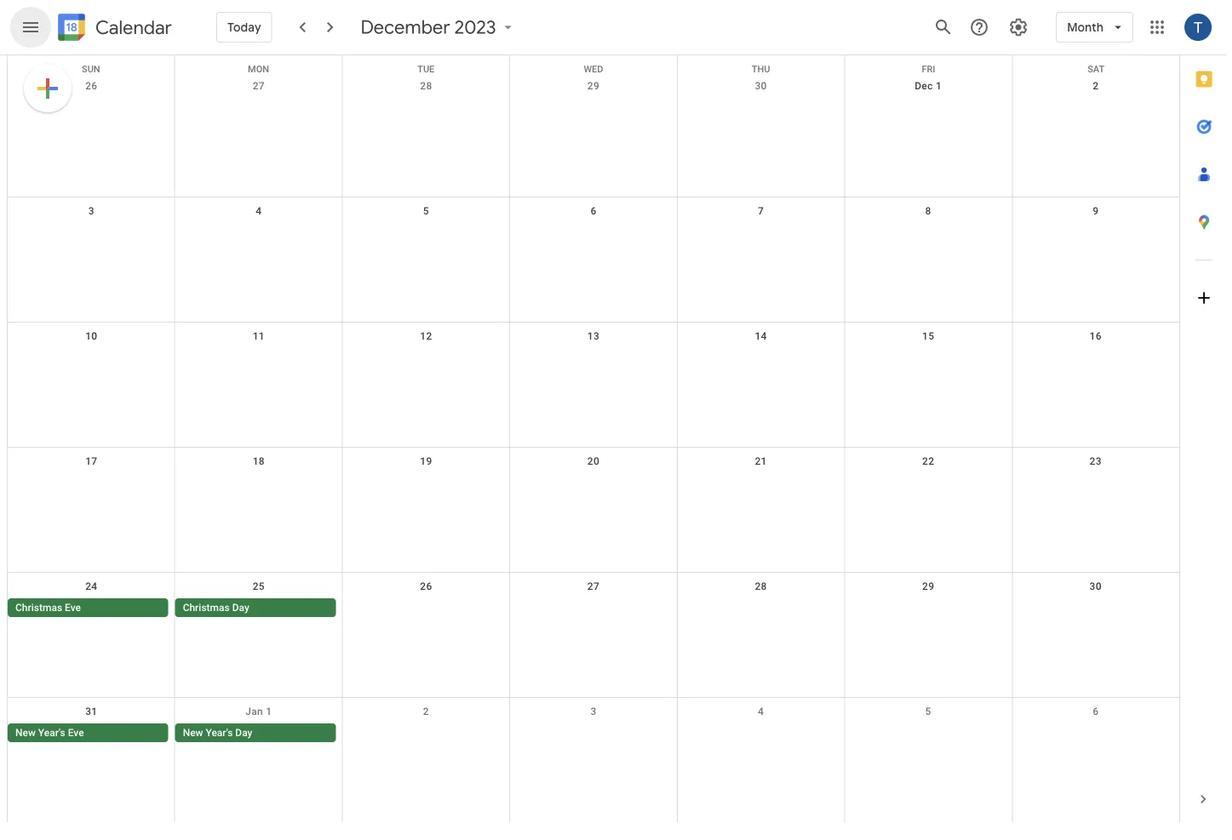 Task type: locate. For each thing, give the bounding box(es) containing it.
0 vertical spatial 30
[[755, 80, 767, 92]]

2
[[1093, 80, 1099, 92], [423, 706, 429, 718]]

0 vertical spatial 2
[[1093, 80, 1099, 92]]

1 vertical spatial eve
[[68, 727, 84, 739]]

25
[[253, 581, 265, 593]]

1 for dec 1
[[936, 80, 942, 92]]

2 year's from the left
[[206, 727, 233, 739]]

2 row from the top
[[8, 72, 1179, 198]]

1 vertical spatial 1
[[266, 706, 272, 718]]

4 row from the top
[[8, 323, 1179, 448]]

17
[[85, 456, 97, 468]]

1 right "dec"
[[936, 80, 942, 92]]

jan
[[245, 706, 263, 718]]

month
[[1067, 20, 1104, 35]]

1 horizontal spatial 5
[[925, 706, 931, 718]]

0 vertical spatial 29
[[587, 80, 600, 92]]

year's for eve
[[38, 727, 65, 739]]

0 horizontal spatial 4
[[256, 205, 262, 217]]

jan 1
[[245, 706, 272, 718]]

1 vertical spatial 6
[[1093, 706, 1099, 718]]

row containing 26
[[8, 72, 1179, 198]]

1 horizontal spatial 28
[[755, 581, 767, 593]]

0 horizontal spatial 6
[[591, 205, 597, 217]]

0 horizontal spatial 3
[[88, 205, 94, 217]]

28
[[420, 80, 432, 92], [755, 581, 767, 593]]

10
[[85, 330, 97, 342]]

row
[[8, 55, 1179, 75], [8, 72, 1179, 198], [8, 198, 1179, 323], [8, 323, 1179, 448], [8, 448, 1179, 573], [8, 573, 1179, 698], [8, 698, 1179, 823]]

1 right jan
[[266, 706, 272, 718]]

1 for jan 1
[[266, 706, 272, 718]]

8
[[925, 205, 931, 217]]

1 vertical spatial 26
[[420, 581, 432, 593]]

29
[[587, 80, 600, 92], [922, 581, 934, 593]]

9
[[1093, 205, 1099, 217]]

0 horizontal spatial 5
[[423, 205, 429, 217]]

0 horizontal spatial christmas
[[15, 602, 62, 614]]

1
[[936, 80, 942, 92], [266, 706, 272, 718]]

christmas for christmas day
[[183, 602, 230, 614]]

1 horizontal spatial 4
[[758, 706, 764, 718]]

new year's eve
[[15, 727, 84, 739]]

3
[[88, 205, 94, 217], [591, 706, 597, 718]]

1 horizontal spatial new
[[183, 727, 203, 739]]

1 christmas from the left
[[15, 602, 62, 614]]

27
[[253, 80, 265, 92], [587, 581, 600, 593]]

0 horizontal spatial 2
[[423, 706, 429, 718]]

23
[[1090, 456, 1102, 468]]

thu
[[752, 64, 770, 75]]

wed
[[584, 64, 603, 75]]

month button
[[1056, 7, 1133, 48]]

1 horizontal spatial 29
[[922, 581, 934, 593]]

30
[[755, 80, 767, 92], [1090, 581, 1102, 593]]

year's inside new year's day button
[[206, 727, 233, 739]]

13
[[587, 330, 600, 342]]

0 horizontal spatial year's
[[38, 727, 65, 739]]

0 horizontal spatial 29
[[587, 80, 600, 92]]

row containing 10
[[8, 323, 1179, 448]]

cell
[[342, 599, 510, 619], [510, 599, 677, 619], [677, 599, 845, 619], [845, 599, 1012, 619], [342, 724, 510, 744], [510, 724, 677, 744], [677, 724, 845, 744], [845, 724, 1012, 744]]

1 vertical spatial 3
[[591, 706, 597, 718]]

2 new from the left
[[183, 727, 203, 739]]

1 horizontal spatial 6
[[1093, 706, 1099, 718]]

1 vertical spatial 5
[[925, 706, 931, 718]]

0 horizontal spatial new
[[15, 727, 36, 739]]

4
[[256, 205, 262, 217], [758, 706, 764, 718]]

15
[[922, 330, 934, 342]]

22
[[922, 456, 934, 468]]

7
[[758, 205, 764, 217]]

1 new from the left
[[15, 727, 36, 739]]

0 vertical spatial 1
[[936, 80, 942, 92]]

new
[[15, 727, 36, 739], [183, 727, 203, 739]]

new year's eve button
[[8, 724, 168, 743]]

december
[[361, 15, 450, 39]]

7 row from the top
[[8, 698, 1179, 823]]

1 horizontal spatial 27
[[587, 581, 600, 593]]

5
[[423, 205, 429, 217], [925, 706, 931, 718]]

1 vertical spatial 4
[[758, 706, 764, 718]]

dec 1
[[915, 80, 942, 92]]

1 vertical spatial 28
[[755, 581, 767, 593]]

1 horizontal spatial 3
[[591, 706, 597, 718]]

2023
[[455, 15, 496, 39]]

1 horizontal spatial christmas
[[183, 602, 230, 614]]

support image
[[969, 17, 990, 37]]

1 vertical spatial 30
[[1090, 581, 1102, 593]]

mon
[[248, 64, 269, 75]]

0 horizontal spatial 28
[[420, 80, 432, 92]]

year's
[[38, 727, 65, 739], [206, 727, 233, 739]]

2 christmas from the left
[[183, 602, 230, 614]]

6
[[591, 205, 597, 217], [1093, 706, 1099, 718]]

christmas eve button
[[8, 599, 168, 617]]

1 vertical spatial 2
[[423, 706, 429, 718]]

16
[[1090, 330, 1102, 342]]

1 horizontal spatial 30
[[1090, 581, 1102, 593]]

tab list
[[1180, 55, 1227, 776]]

year's inside new year's eve button
[[38, 727, 65, 739]]

3 row from the top
[[8, 198, 1179, 323]]

26
[[85, 80, 97, 92], [420, 581, 432, 593]]

1 row from the top
[[8, 55, 1179, 75]]

eve
[[65, 602, 81, 614], [68, 727, 84, 739]]

0 vertical spatial 5
[[423, 205, 429, 217]]

1 year's from the left
[[38, 727, 65, 739]]

5 row from the top
[[8, 448, 1179, 573]]

0 vertical spatial eve
[[65, 602, 81, 614]]

6 row from the top
[[8, 573, 1179, 698]]

christmas for christmas eve
[[15, 602, 62, 614]]

0 vertical spatial 28
[[420, 80, 432, 92]]

0 vertical spatial 6
[[591, 205, 597, 217]]

day
[[232, 602, 249, 614], [235, 727, 252, 739]]

0 horizontal spatial 26
[[85, 80, 97, 92]]

row containing 3
[[8, 198, 1179, 323]]

0 horizontal spatial 27
[[253, 80, 265, 92]]

1 horizontal spatial 1
[[936, 80, 942, 92]]

1 horizontal spatial year's
[[206, 727, 233, 739]]

grid
[[7, 55, 1179, 823]]

christmas
[[15, 602, 62, 614], [183, 602, 230, 614]]

12
[[420, 330, 432, 342]]

0 vertical spatial 26
[[85, 80, 97, 92]]

year's for day
[[206, 727, 233, 739]]

row containing 17
[[8, 448, 1179, 573]]

0 horizontal spatial 1
[[266, 706, 272, 718]]



Task type: vqa. For each thing, say whether or not it's contained in the screenshot.


Task type: describe. For each thing, give the bounding box(es) containing it.
today button
[[216, 7, 272, 48]]

31
[[85, 706, 97, 718]]

sat
[[1088, 64, 1105, 75]]

christmas day button
[[175, 599, 336, 617]]

1 vertical spatial day
[[235, 727, 252, 739]]

christmas eve
[[15, 602, 81, 614]]

20
[[587, 456, 600, 468]]

18
[[253, 456, 265, 468]]

dec
[[915, 80, 933, 92]]

1 horizontal spatial 26
[[420, 581, 432, 593]]

11
[[253, 330, 265, 342]]

main drawer image
[[20, 17, 41, 37]]

new for new year's day
[[183, 727, 203, 739]]

row containing 31
[[8, 698, 1179, 823]]

0 vertical spatial 27
[[253, 80, 265, 92]]

calendar
[[95, 16, 172, 40]]

row containing 24
[[8, 573, 1179, 698]]

today
[[227, 20, 261, 35]]

christmas day
[[183, 602, 249, 614]]

settings menu image
[[1008, 17, 1029, 37]]

calendar element
[[55, 10, 172, 48]]

0 vertical spatial 4
[[256, 205, 262, 217]]

new year's day
[[183, 727, 252, 739]]

calendar heading
[[92, 16, 172, 40]]

0 vertical spatial 3
[[88, 205, 94, 217]]

14
[[755, 330, 767, 342]]

24
[[85, 581, 97, 593]]

tue
[[417, 64, 435, 75]]

row containing sun
[[8, 55, 1179, 75]]

1 vertical spatial 27
[[587, 581, 600, 593]]

21
[[755, 456, 767, 468]]

new year's day button
[[175, 724, 336, 743]]

1 horizontal spatial 2
[[1093, 80, 1099, 92]]

new for new year's eve
[[15, 727, 36, 739]]

december 2023 button
[[354, 15, 524, 39]]

december 2023
[[361, 15, 496, 39]]

0 vertical spatial day
[[232, 602, 249, 614]]

fri
[[922, 64, 935, 75]]

19
[[420, 456, 432, 468]]

grid containing 26
[[7, 55, 1179, 823]]

0 horizontal spatial 30
[[755, 80, 767, 92]]

1 vertical spatial 29
[[922, 581, 934, 593]]

sun
[[82, 64, 100, 75]]



